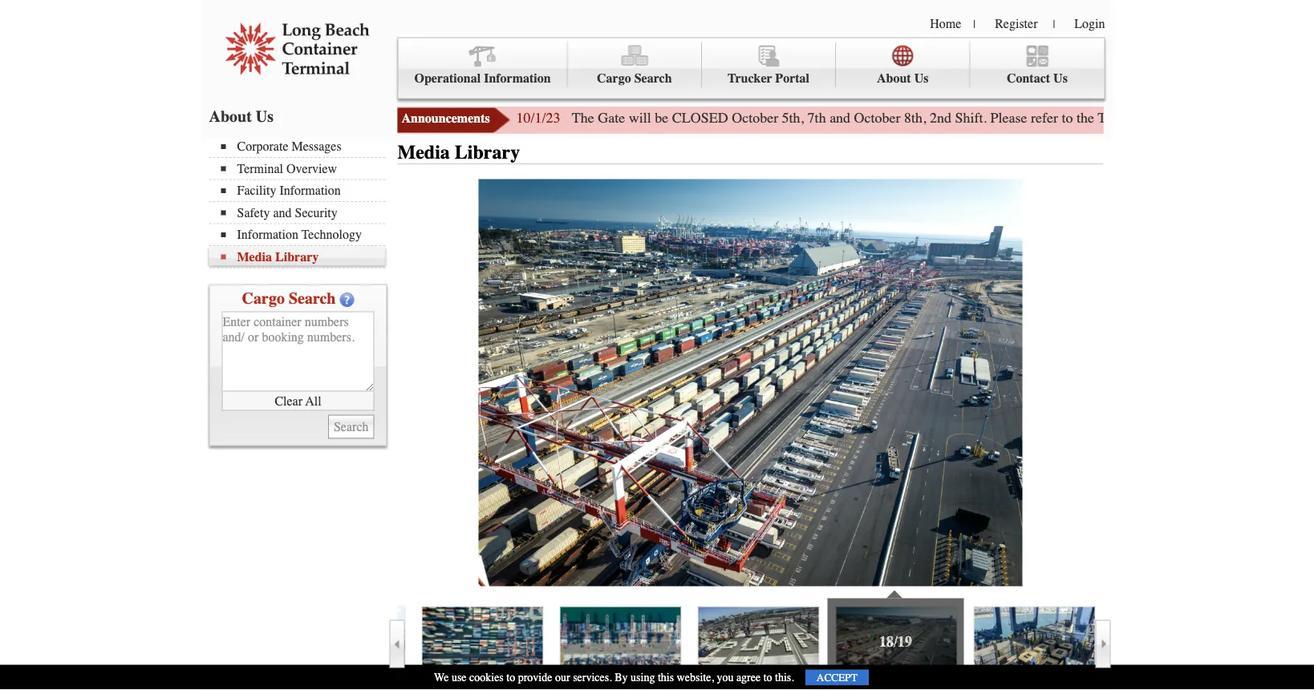 Task type: describe. For each thing, give the bounding box(es) containing it.
our
[[555, 672, 570, 684]]

2nd
[[930, 110, 952, 126]]

facility
[[237, 183, 276, 198]]

the
[[1077, 110, 1094, 126]]

this.
[[775, 672, 794, 684]]

cargo search inside 'cargo search' link
[[597, 71, 672, 86]]

18/19
[[879, 635, 912, 651]]

about us link
[[836, 42, 970, 87]]

trucker portal link
[[702, 42, 836, 87]]

operational information link
[[398, 42, 568, 87]]

all
[[305, 394, 321, 409]]

technology
[[301, 227, 362, 242]]

web
[[1205, 110, 1229, 126]]

overview
[[286, 161, 337, 176]]

cargo inside menu bar
[[597, 71, 631, 86]]

and inside corporate messages terminal overview facility information safety and security information technology media library
[[273, 205, 292, 220]]

2 gate from the left
[[1135, 110, 1162, 126]]

2 horizontal spatial to
[[1062, 110, 1073, 126]]

0 horizontal spatial about us
[[209, 107, 274, 126]]

2 | from the left
[[1053, 18, 1055, 30]]

safety and security link
[[221, 205, 385, 220]]

register
[[995, 16, 1038, 31]]

register link
[[995, 16, 1038, 31]]

truck
[[1098, 110, 1132, 126]]

contact us link
[[970, 42, 1104, 87]]

1 horizontal spatial and
[[830, 110, 850, 126]]

hours
[[1166, 110, 1201, 126]]

corporate
[[237, 139, 288, 154]]

accept button
[[805, 670, 869, 686]]

clear all
[[275, 394, 321, 409]]

1 vertical spatial information
[[279, 183, 341, 198]]

we use cookies to provide our services. by using this website, you agree to this.
[[434, 672, 794, 684]]

0 vertical spatial information
[[484, 71, 551, 86]]

services.
[[573, 672, 612, 684]]

0 horizontal spatial us
[[256, 107, 274, 126]]

cargo search link
[[568, 42, 702, 87]]

login link
[[1074, 16, 1105, 31]]

contact
[[1007, 71, 1050, 86]]

Enter container numbers and/ or booking numbers.  text field
[[222, 312, 374, 392]]

5th,
[[782, 110, 804, 126]]

1 vertical spatial about
[[209, 107, 252, 126]]

the
[[572, 110, 594, 126]]

security
[[295, 205, 338, 220]]

about inside menu bar
[[877, 71, 911, 86]]

1 horizontal spatial library
[[455, 142, 520, 164]]

please
[[990, 110, 1027, 126]]

0 horizontal spatial search
[[289, 289, 336, 308]]

menu bar containing corporate messages
[[209, 138, 393, 268]]

1 gate from the left
[[598, 110, 625, 126]]

agree
[[736, 672, 761, 684]]

closed
[[672, 110, 728, 126]]

library inside corporate messages terminal overview facility information safety and security information technology media library
[[275, 249, 319, 264]]



Task type: vqa. For each thing, say whether or not it's contained in the screenshot.
our
yes



Task type: locate. For each thing, give the bounding box(es) containing it.
1 horizontal spatial about
[[877, 71, 911, 86]]

october
[[732, 110, 778, 126], [854, 110, 901, 126]]

0 vertical spatial cargo search
[[597, 71, 672, 86]]

1 vertical spatial cargo
[[242, 289, 285, 308]]

1 horizontal spatial menu bar
[[398, 37, 1105, 99]]

furthe
[[1284, 110, 1314, 126]]

login
[[1074, 16, 1105, 31]]

announcements
[[402, 111, 490, 126]]

to left the
[[1062, 110, 1073, 126]]

corporate messages terminal overview facility information safety and security information technology media library
[[237, 139, 362, 264]]

0 horizontal spatial library
[[275, 249, 319, 264]]

menu bar
[[398, 37, 1105, 99], [209, 138, 393, 268]]

about us up 10/1/23 the gate will be closed october 5th, 7th and october 8th, 2nd shift. please refer to the truck gate hours web page for furthe
[[877, 71, 929, 86]]

media
[[398, 142, 450, 164], [237, 249, 272, 264]]

0 horizontal spatial cargo search
[[242, 289, 336, 308]]

search
[[634, 71, 672, 86], [289, 289, 336, 308]]

0 vertical spatial menu bar
[[398, 37, 1105, 99]]

1 horizontal spatial cargo search
[[597, 71, 672, 86]]

2 october from the left
[[854, 110, 901, 126]]

0 vertical spatial about us
[[877, 71, 929, 86]]

october left 5th,
[[732, 110, 778, 126]]

terminal overview link
[[221, 161, 385, 176]]

and
[[830, 110, 850, 126], [273, 205, 292, 220]]

information
[[484, 71, 551, 86], [279, 183, 341, 198], [237, 227, 298, 242]]

media down "safety"
[[237, 249, 272, 264]]

portal
[[775, 71, 809, 86]]

be
[[655, 110, 668, 126]]

0 vertical spatial search
[[634, 71, 672, 86]]

cargo search up will
[[597, 71, 672, 86]]

1 horizontal spatial gate
[[1135, 110, 1162, 126]]

to
[[1062, 110, 1073, 126], [506, 672, 515, 684], [763, 672, 772, 684]]

cargo search down media library link
[[242, 289, 336, 308]]

shift.
[[955, 110, 987, 126]]

safety
[[237, 205, 270, 220]]

about us up corporate
[[209, 107, 274, 126]]

library down announcements
[[455, 142, 520, 164]]

0 horizontal spatial october
[[732, 110, 778, 126]]

this
[[658, 672, 674, 684]]

1 vertical spatial media
[[237, 249, 272, 264]]

search down media library link
[[289, 289, 336, 308]]

information up 10/1/23
[[484, 71, 551, 86]]

october left the 8th,
[[854, 110, 901, 126]]

1 horizontal spatial |
[[1053, 18, 1055, 30]]

messages
[[292, 139, 341, 154]]

0 horizontal spatial and
[[273, 205, 292, 220]]

about
[[877, 71, 911, 86], [209, 107, 252, 126]]

media library link
[[221, 249, 385, 264]]

to left the provide
[[506, 672, 515, 684]]

home link
[[930, 16, 961, 31]]

| left login link
[[1053, 18, 1055, 30]]

us
[[914, 71, 929, 86], [1053, 71, 1068, 86], [256, 107, 274, 126]]

cookies
[[469, 672, 504, 684]]

by
[[615, 672, 628, 684]]

about us
[[877, 71, 929, 86], [209, 107, 274, 126]]

menu bar containing operational information
[[398, 37, 1105, 99]]

0 horizontal spatial about
[[209, 107, 252, 126]]

us right contact
[[1053, 71, 1068, 86]]

and right "safety"
[[273, 205, 292, 220]]

us for contact us link
[[1053, 71, 1068, 86]]

to left the this.
[[763, 672, 772, 684]]

cargo
[[597, 71, 631, 86], [242, 289, 285, 308]]

1 | from the left
[[973, 18, 976, 30]]

terminal
[[237, 161, 283, 176]]

10/1/23 the gate will be closed october 5th, 7th and october 8th, 2nd shift. please refer to the truck gate hours web page for furthe
[[516, 110, 1314, 126]]

8th,
[[904, 110, 926, 126]]

us up corporate
[[256, 107, 274, 126]]

cargo down media library link
[[242, 289, 285, 308]]

0 vertical spatial and
[[830, 110, 850, 126]]

trucker
[[728, 71, 772, 86]]

1 vertical spatial search
[[289, 289, 336, 308]]

0 horizontal spatial |
[[973, 18, 976, 30]]

|
[[973, 18, 976, 30], [1053, 18, 1055, 30]]

using
[[631, 672, 655, 684]]

operational information
[[414, 71, 551, 86]]

media inside corporate messages terminal overview facility information safety and security information technology media library
[[237, 249, 272, 264]]

2 horizontal spatial us
[[1053, 71, 1068, 86]]

1 horizontal spatial to
[[763, 672, 772, 684]]

0 horizontal spatial cargo
[[242, 289, 285, 308]]

0 vertical spatial cargo
[[597, 71, 631, 86]]

corporate messages link
[[221, 139, 385, 154]]

1 vertical spatial menu bar
[[209, 138, 393, 268]]

for
[[1264, 110, 1280, 126]]

7th
[[808, 110, 826, 126]]

1 horizontal spatial october
[[854, 110, 901, 126]]

1 horizontal spatial cargo
[[597, 71, 631, 86]]

1 horizontal spatial search
[[634, 71, 672, 86]]

about up corporate
[[209, 107, 252, 126]]

use
[[452, 672, 467, 684]]

media library
[[398, 142, 520, 164]]

contact us
[[1007, 71, 1068, 86]]

10/1/23
[[516, 110, 560, 126]]

us up the 8th,
[[914, 71, 929, 86]]

1 vertical spatial and
[[273, 205, 292, 220]]

and right 7th
[[830, 110, 850, 126]]

will
[[629, 110, 651, 126]]

library down information technology link
[[275, 249, 319, 264]]

gate
[[598, 110, 625, 126], [1135, 110, 1162, 126]]

0 vertical spatial media
[[398, 142, 450, 164]]

2 vertical spatial information
[[237, 227, 298, 242]]

media down announcements
[[398, 142, 450, 164]]

website,
[[677, 672, 714, 684]]

information technology link
[[221, 227, 385, 242]]

about up 10/1/23 the gate will be closed october 5th, 7th and october 8th, 2nd shift. please refer to the truck gate hours web page for furthe
[[877, 71, 911, 86]]

we
[[434, 672, 449, 684]]

1 vertical spatial cargo search
[[242, 289, 336, 308]]

1 vertical spatial library
[[275, 249, 319, 264]]

gate right the truck
[[1135, 110, 1162, 126]]

facility information link
[[221, 183, 385, 198]]

page
[[1233, 110, 1260, 126]]

provide
[[518, 672, 552, 684]]

cargo search
[[597, 71, 672, 86], [242, 289, 336, 308]]

clear all button
[[222, 392, 374, 411]]

0 horizontal spatial to
[[506, 672, 515, 684]]

0 vertical spatial library
[[455, 142, 520, 164]]

search up be
[[634, 71, 672, 86]]

0 vertical spatial about
[[877, 71, 911, 86]]

operational
[[414, 71, 481, 86]]

accept
[[817, 672, 858, 684]]

information down "safety"
[[237, 227, 298, 242]]

0 horizontal spatial gate
[[598, 110, 625, 126]]

None submit
[[328, 415, 374, 439]]

| right home link
[[973, 18, 976, 30]]

trucker portal
[[728, 71, 809, 86]]

information down the overview
[[279, 183, 341, 198]]

1 vertical spatial about us
[[209, 107, 274, 126]]

clear
[[275, 394, 302, 409]]

1 horizontal spatial media
[[398, 142, 450, 164]]

cargo up will
[[597, 71, 631, 86]]

refer
[[1031, 110, 1058, 126]]

home
[[930, 16, 961, 31]]

1 horizontal spatial about us
[[877, 71, 929, 86]]

1 october from the left
[[732, 110, 778, 126]]

you
[[717, 672, 734, 684]]

1 horizontal spatial us
[[914, 71, 929, 86]]

library
[[455, 142, 520, 164], [275, 249, 319, 264]]

0 horizontal spatial menu bar
[[209, 138, 393, 268]]

gate right the
[[598, 110, 625, 126]]

us for about us link
[[914, 71, 929, 86]]

about us inside menu bar
[[877, 71, 929, 86]]

0 horizontal spatial media
[[237, 249, 272, 264]]



